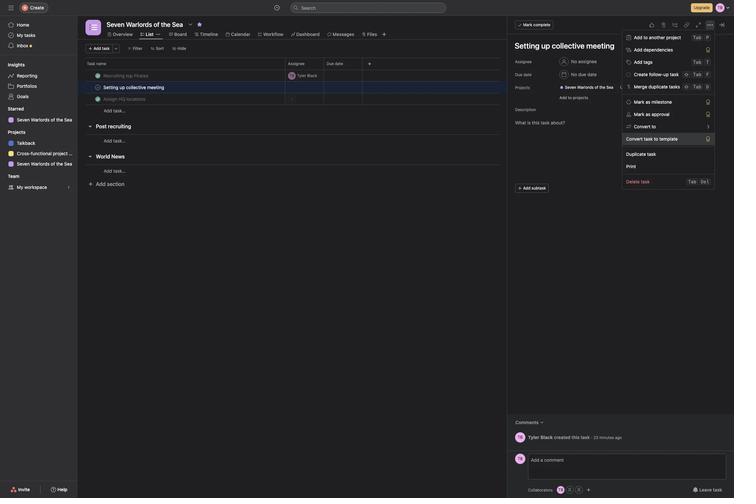Task type: describe. For each thing, give the bounding box(es) containing it.
add a task to this section image
[[128, 154, 133, 159]]

list
[[146, 31, 154, 37]]

post recruiting
[[96, 124, 131, 129]]

no due date
[[572, 72, 597, 77]]

inbox link
[[4, 41, 74, 51]]

tab for add to another project
[[694, 35, 702, 40]]

messages
[[333, 31, 354, 37]]

filter button
[[125, 44, 145, 53]]

untitled section button
[[618, 83, 659, 92]]

add task… row for post recruiting
[[78, 135, 508, 147]]

tyler black created this task · 23 minutes ago
[[528, 435, 622, 440]]

add task button
[[86, 44, 113, 53]]

add tags
[[634, 59, 653, 65]]

setting up collective meeting cell
[[78, 81, 286, 93]]

template
[[660, 136, 678, 142]]

up
[[664, 72, 669, 77]]

projects element
[[0, 126, 78, 171]]

complete
[[534, 22, 551, 27]]

add or remove collaborators image
[[587, 488, 591, 492]]

main content containing no assignee
[[508, 34, 735, 451]]

duplicate task
[[627, 151, 656, 157]]

delete
[[627, 179, 640, 184]]

collapse task list for this section image for post recruiting
[[88, 124, 93, 129]]

header untitled section tree grid
[[78, 70, 508, 117]]

insights element
[[0, 59, 78, 103]]

merge duplicate tasks
[[634, 84, 681, 89]]

warlords inside "starred" element
[[31, 117, 50, 123]]

home
[[17, 22, 29, 28]]

timeline link
[[195, 31, 218, 38]]

insights button
[[0, 62, 25, 68]]

collaborators
[[528, 488, 553, 493]]

due
[[579, 72, 587, 77]]

sea inside projects element
[[64, 161, 72, 167]]

⇧ for merge duplicate tasks
[[685, 84, 689, 89]]

portfolios
[[17, 83, 37, 89]]

seven warlords of the sea inside projects element
[[17, 161, 72, 167]]

convert to
[[634, 124, 656, 129]]

2 vertical spatial tb button
[[557, 486, 565, 494]]

see details, my workspace image
[[67, 185, 71, 189]]

warlords inside 'main content'
[[578, 85, 594, 90]]

list link
[[141, 31, 154, 38]]

0 vertical spatial seven warlords of the sea link
[[558, 84, 616, 91]]

add down post recruiting
[[104, 138, 112, 143]]

completed checkbox for assign hq locations text field
[[94, 95, 102, 103]]

post
[[96, 124, 107, 129]]

show options image
[[188, 22, 193, 27]]

date inside row
[[335, 61, 343, 66]]

completed image
[[94, 95, 102, 103]]

inbox
[[17, 43, 28, 48]]

this
[[572, 435, 580, 440]]

of inside projects element
[[51, 161, 55, 167]]

mark complete button
[[515, 20, 554, 30]]

del
[[701, 179, 710, 184]]

files link
[[362, 31, 377, 38]]

add to projects
[[560, 95, 589, 100]]

the inside projects element
[[56, 161, 63, 167]]

team button
[[0, 173, 19, 180]]

convert task to template
[[627, 136, 678, 142]]

goals
[[17, 94, 29, 99]]

warlords inside projects element
[[31, 161, 50, 167]]

add to another project
[[634, 35, 682, 40]]

p
[[707, 35, 709, 40]]

task name
[[87, 61, 106, 66]]

calendar
[[231, 31, 250, 37]]

reporting
[[17, 73, 37, 78]]

to for add to projects
[[568, 95, 572, 100]]

collapse task list for this section image for world news
[[88, 154, 93, 159]]

hide
[[178, 46, 186, 51]]

create for create
[[30, 5, 44, 10]]

projects inside setting up collective meeting dialog
[[515, 85, 531, 90]]

no assignee button
[[557, 56, 600, 67]]

files
[[367, 31, 377, 37]]

add task
[[94, 46, 110, 51]]

mark as milestone
[[634, 99, 672, 105]]

cross-functional project plan link
[[4, 148, 78, 159]]

more actions for this task image
[[708, 22, 713, 28]]

add section button
[[86, 178, 127, 190]]

seven warlords of the sea inside "starred" element
[[17, 117, 72, 123]]

workflow
[[263, 31, 284, 37]]

of inside "starred" element
[[51, 117, 55, 123]]

sort button
[[148, 44, 167, 53]]

seven warlords of the sea link inside "starred" element
[[4, 115, 74, 125]]

projects inside dropdown button
[[8, 129, 25, 135]]

add subtask
[[524, 186, 546, 191]]

recruiting top pirates cell
[[78, 70, 286, 82]]

to left template
[[654, 136, 659, 142]]

tab for delete task
[[689, 179, 697, 184]]

hide sidebar image
[[8, 5, 14, 10]]

my workspace link
[[4, 182, 74, 193]]

1 horizontal spatial tasks
[[670, 84, 681, 89]]

task… inside the "header untitled section" tree grid
[[113, 108, 126, 113]]

date inside dropdown button
[[588, 72, 597, 77]]

1 vertical spatial project
[[53, 151, 68, 156]]

assignee inside row
[[288, 61, 305, 66]]

create for create follow-up task
[[634, 72, 648, 77]]

task… for recruiting
[[113, 138, 126, 143]]

tags
[[644, 59, 653, 65]]

tab left f
[[694, 72, 702, 77]]

mark for mark as milestone
[[634, 99, 645, 105]]

delete task
[[627, 179, 650, 184]]

seven inside setting up collective meeting dialog
[[565, 85, 577, 90]]

cross-
[[17, 151, 31, 156]]

my workspace
[[17, 184, 47, 190]]

starred button
[[0, 106, 24, 112]]

add to projects button
[[557, 93, 592, 102]]

the inside "starred" element
[[56, 117, 63, 123]]

functional
[[31, 151, 52, 156]]

leave
[[700, 487, 712, 493]]

print
[[627, 164, 636, 169]]

task for leave task
[[714, 487, 723, 493]]

black for tyler black
[[307, 73, 317, 78]]

starred element
[[0, 103, 78, 126]]

task
[[87, 61, 95, 66]]

add task… button for recruiting
[[104, 137, 126, 144]]

starred
[[8, 106, 24, 112]]

task for add task
[[102, 46, 110, 51]]

comments button
[[512, 417, 548, 429]]

hide button
[[170, 44, 189, 53]]

add up "task name"
[[94, 46, 101, 51]]

upgrade
[[694, 5, 710, 10]]

overview
[[113, 31, 133, 37]]

due for row containing task name
[[327, 61, 334, 66]]

attachments: add a file to this task, setting up collective meeting image
[[661, 22, 667, 28]]

·
[[592, 435, 593, 440]]

projects button
[[0, 129, 25, 136]]

dashboard link
[[291, 31, 320, 38]]

filter
[[133, 46, 142, 51]]

add inside the "header untitled section" tree grid
[[104, 108, 112, 113]]

Assign HQ locations text field
[[102, 96, 147, 102]]

plan
[[69, 151, 78, 156]]

seven inside projects element
[[17, 161, 30, 167]]

section for add section
[[107, 181, 125, 187]]

add inside button
[[524, 186, 531, 191]]

mark complete
[[524, 22, 551, 27]]

copy task link image
[[685, 22, 690, 28]]

delete task menu item
[[623, 176, 715, 188]]

help
[[57, 487, 67, 492]]



Task type: locate. For each thing, give the bounding box(es) containing it.
0 vertical spatial of
[[595, 85, 599, 90]]

tasks down home
[[24, 32, 35, 38]]

0 vertical spatial due date
[[327, 61, 343, 66]]

0 horizontal spatial date
[[335, 61, 343, 66]]

completed checkbox up completed image
[[94, 83, 102, 91]]

0 vertical spatial seven
[[565, 85, 577, 90]]

add task… button for news
[[104, 167, 126, 175]]

2 task… from the top
[[113, 138, 126, 143]]

2 vertical spatial add task… row
[[78, 165, 508, 177]]

no due date button
[[557, 69, 600, 80]]

my inside the "global" element
[[17, 32, 23, 38]]

task for convert task to template
[[644, 136, 653, 142]]

sea inside setting up collective meeting dialog
[[607, 85, 614, 90]]

1 vertical spatial seven warlords of the sea link
[[4, 115, 74, 125]]

1 add task… button from the top
[[104, 107, 126, 114]]

task… for news
[[113, 168, 126, 174]]

completed image inside setting up collective meeting cell
[[94, 83, 102, 91]]

2 ⇧ from the top
[[685, 84, 689, 89]]

mark down untitled section popup button
[[634, 99, 645, 105]]

tasks right duplicate
[[670, 84, 681, 89]]

1 vertical spatial my
[[17, 184, 23, 190]]

collapse task list for this section image left world
[[88, 154, 93, 159]]

1 completed checkbox from the top
[[94, 72, 102, 80]]

seven warlords of the sea link up projects in the top right of the page
[[558, 84, 616, 91]]

world
[[96, 154, 110, 160]]

section for untitled section
[[637, 85, 650, 90]]

as for approval
[[646, 112, 651, 117]]

3 add task… button from the top
[[104, 167, 126, 175]]

add task… up the add section
[[104, 168, 126, 174]]

0 vertical spatial warlords
[[578, 85, 594, 90]]

projects up description
[[515, 85, 531, 90]]

setting up collective meeting dialog
[[508, 16, 735, 498]]

1 horizontal spatial date
[[524, 72, 532, 77]]

0 vertical spatial projects
[[515, 85, 531, 90]]

completed checkbox down "task name"
[[94, 72, 102, 80]]

1 no from the top
[[572, 59, 578, 64]]

of down goals link
[[51, 117, 55, 123]]

convert for convert to
[[634, 124, 651, 129]]

row
[[78, 58, 508, 70], [86, 69, 500, 70], [78, 70, 508, 82], [78, 81, 508, 93], [78, 93, 508, 105]]

1 collapse task list for this section image from the top
[[88, 124, 93, 129]]

⇧ for create follow-up task
[[685, 72, 689, 77]]

0 vertical spatial add task…
[[104, 108, 126, 113]]

completed image for the recruiting top pirates text field
[[94, 72, 102, 80]]

0 vertical spatial the
[[600, 85, 606, 90]]

mark for mark as approval
[[634, 112, 645, 117]]

create up home link on the left top of the page
[[30, 5, 44, 10]]

workspace
[[24, 184, 47, 190]]

add field image
[[368, 62, 372, 66]]

my for my tasks
[[17, 32, 23, 38]]

task
[[102, 46, 110, 51], [671, 72, 679, 77], [644, 136, 653, 142], [648, 151, 656, 157], [641, 179, 650, 184], [581, 435, 590, 440], [714, 487, 723, 493]]

completed checkbox inside recruiting top pirates "cell"
[[94, 72, 102, 80]]

my inside teams "element"
[[17, 184, 23, 190]]

close details image
[[720, 22, 725, 28]]

mark as approval
[[634, 112, 670, 117]]

seven down cross-
[[17, 161, 30, 167]]

approval
[[652, 112, 670, 117]]

0 vertical spatial completed image
[[94, 72, 102, 80]]

leave task
[[700, 487, 723, 493]]

add task… down post recruiting
[[104, 138, 126, 143]]

2 add task… from the top
[[104, 138, 126, 143]]

projects up talkback
[[8, 129, 25, 135]]

to left the another
[[644, 35, 648, 40]]

1 horizontal spatial create
[[634, 72, 648, 77]]

add left subtask
[[524, 186, 531, 191]]

tyler inside the "header untitled section" tree grid
[[297, 73, 306, 78]]

more actions image
[[114, 47, 118, 51]]

leave task button
[[689, 484, 727, 496]]

2 vertical spatial completed checkbox
[[94, 95, 102, 103]]

1 completed image from the top
[[94, 72, 102, 80]]

task for delete task
[[641, 179, 650, 184]]

follow-
[[650, 72, 664, 77]]

2 add task… button from the top
[[104, 137, 126, 144]]

add task… row for world news
[[78, 165, 508, 177]]

date
[[335, 61, 343, 66], [588, 72, 597, 77], [524, 72, 532, 77]]

another
[[649, 35, 666, 40]]

1 as from the top
[[646, 99, 651, 105]]

0 vertical spatial add task… button
[[104, 107, 126, 114]]

23
[[594, 435, 599, 440]]

task down convert to
[[644, 136, 653, 142]]

completed image inside recruiting top pirates "cell"
[[94, 72, 102, 80]]

as left the approval
[[646, 112, 651, 117]]

1 horizontal spatial due date
[[515, 72, 532, 77]]

convert for convert task to template
[[627, 136, 643, 142]]

seven down starred
[[17, 117, 30, 123]]

completed image
[[94, 72, 102, 80], [94, 83, 102, 91]]

recruiting
[[108, 124, 131, 129]]

remove from starred image
[[197, 22, 202, 27]]

untitled section
[[621, 85, 650, 90]]

row containing tb
[[78, 70, 508, 82]]

0 vertical spatial tyler
[[297, 73, 306, 78]]

1 add task… row from the top
[[78, 105, 508, 117]]

comments
[[516, 420, 539, 425]]

1 vertical spatial the
[[56, 117, 63, 123]]

no
[[572, 59, 578, 64], [572, 72, 578, 77]]

0 vertical spatial task…
[[113, 108, 126, 113]]

1 horizontal spatial projects
[[515, 85, 531, 90]]

0 horizontal spatial tyler
[[297, 73, 306, 78]]

0 vertical spatial completed checkbox
[[94, 72, 102, 80]]

add up post recruiting button
[[104, 108, 112, 113]]

board
[[174, 31, 187, 37]]

convert up duplicate
[[627, 136, 643, 142]]

create
[[30, 5, 44, 10], [634, 72, 648, 77]]

3 task… from the top
[[113, 168, 126, 174]]

completed checkbox inside assign hq locations cell
[[94, 95, 102, 103]]

to for convert to
[[652, 124, 656, 129]]

section
[[637, 85, 650, 90], [107, 181, 125, 187]]

⇧ left "d"
[[685, 84, 689, 89]]

1 horizontal spatial section
[[637, 85, 650, 90]]

seven inside "starred" element
[[17, 117, 30, 123]]

mark inside button
[[524, 22, 533, 27]]

0 vertical spatial project
[[667, 35, 682, 40]]

2 as from the top
[[646, 112, 651, 117]]

task right delete
[[641, 179, 650, 184]]

Setting up collective meeting text field
[[102, 84, 166, 91]]

upgrade button
[[692, 3, 713, 12]]

to up convert task to template
[[652, 124, 656, 129]]

tyler black
[[297, 73, 317, 78]]

warlords down cross-functional project plan link
[[31, 161, 50, 167]]

history image
[[275, 5, 280, 10]]

2 collapse task list for this section image from the top
[[88, 154, 93, 159]]

0 likes. click to like this task image
[[650, 22, 655, 28]]

project
[[667, 35, 682, 40], [53, 151, 68, 156]]

timeline
[[200, 31, 218, 37]]

tyler black link
[[528, 435, 553, 440]]

1 vertical spatial due
[[515, 72, 523, 77]]

1 horizontal spatial due
[[515, 72, 523, 77]]

task… down news
[[113, 168, 126, 174]]

section inside button
[[107, 181, 125, 187]]

the
[[600, 85, 606, 90], [56, 117, 63, 123], [56, 161, 63, 167]]

create inside popup button
[[30, 5, 44, 10]]

assignee
[[579, 59, 597, 64]]

seven warlords of the sea link
[[558, 84, 616, 91], [4, 115, 74, 125], [4, 159, 74, 169]]

completed checkbox left assign hq locations text field
[[94, 95, 102, 103]]

0 vertical spatial mark
[[524, 22, 533, 27]]

mark left complete
[[524, 22, 533, 27]]

0 vertical spatial sea
[[607, 85, 614, 90]]

1 ⇧ from the top
[[685, 72, 689, 77]]

1 vertical spatial of
[[51, 117, 55, 123]]

task… down assign hq locations text field
[[113, 108, 126, 113]]

of
[[595, 85, 599, 90], [51, 117, 55, 123], [51, 161, 55, 167]]

task…
[[113, 108, 126, 113], [113, 138, 126, 143], [113, 168, 126, 174]]

no left assignee
[[572, 59, 578, 64]]

the down cross-functional project plan
[[56, 161, 63, 167]]

projects
[[515, 85, 531, 90], [8, 129, 25, 135]]

my down "team"
[[17, 184, 23, 190]]

tyler
[[297, 73, 306, 78], [528, 435, 540, 440]]

task right leave on the bottom right of page
[[714, 487, 723, 493]]

row containing task name
[[78, 58, 508, 70]]

2 vertical spatial seven warlords of the sea
[[17, 161, 72, 167]]

2 horizontal spatial date
[[588, 72, 597, 77]]

add task… down assign hq locations text field
[[104, 108, 126, 113]]

teams element
[[0, 171, 78, 194]]

1 vertical spatial ⇧
[[685, 84, 689, 89]]

untitled
[[621, 85, 636, 90]]

1 vertical spatial sea
[[64, 117, 72, 123]]

1 vertical spatial black
[[541, 435, 553, 440]]

mark
[[524, 22, 533, 27], [634, 99, 645, 105], [634, 112, 645, 117]]

goals link
[[4, 91, 74, 102]]

warlords
[[578, 85, 594, 90], [31, 117, 50, 123], [31, 161, 50, 167]]

1 vertical spatial mark
[[634, 99, 645, 105]]

Completed checkbox
[[94, 72, 102, 80], [94, 83, 102, 91], [94, 95, 102, 103]]

tab for add tags
[[694, 60, 702, 65]]

add task… button down assign hq locations text field
[[104, 107, 126, 114]]

add task… inside the "header untitled section" tree grid
[[104, 108, 126, 113]]

⇧ right 'up'
[[685, 72, 689, 77]]

black inside row
[[307, 73, 317, 78]]

2 completed checkbox from the top
[[94, 83, 102, 91]]

warlords down goals link
[[31, 117, 50, 123]]

None text field
[[105, 18, 185, 30]]

as up mark as approval
[[646, 99, 651, 105]]

3 completed checkbox from the top
[[94, 95, 102, 103]]

invite
[[18, 487, 30, 492]]

home link
[[4, 20, 74, 30]]

0 vertical spatial create
[[30, 5, 44, 10]]

0 vertical spatial add task… row
[[78, 105, 508, 117]]

0 vertical spatial collapse task list for this section image
[[88, 124, 93, 129]]

seven warlords of the sea link down goals link
[[4, 115, 74, 125]]

created
[[554, 435, 571, 440]]

to inside button
[[568, 95, 572, 100]]

talkback
[[17, 140, 35, 146]]

duplicate
[[649, 84, 668, 89]]

1 vertical spatial seven
[[17, 117, 30, 123]]

0 horizontal spatial project
[[53, 151, 68, 156]]

mark up convert to
[[634, 112, 645, 117]]

task left more actions icon
[[102, 46, 110, 51]]

1 vertical spatial tasks
[[670, 84, 681, 89]]

no for no due date
[[572, 72, 578, 77]]

assignee inside setting up collective meeting dialog
[[515, 59, 532, 64]]

1 vertical spatial add task…
[[104, 138, 126, 143]]

Recruiting top Pirates text field
[[102, 72, 150, 79]]

seven warlords of the sea link down functional
[[4, 159, 74, 169]]

messages link
[[328, 31, 354, 38]]

tyler inside setting up collective meeting dialog
[[528, 435, 540, 440]]

global element
[[0, 16, 78, 55]]

completed checkbox inside setting up collective meeting cell
[[94, 83, 102, 91]]

black
[[307, 73, 317, 78], [541, 435, 553, 440]]

tyler for tyler black
[[297, 73, 306, 78]]

task for duplicate task
[[648, 151, 656, 157]]

0 vertical spatial due
[[327, 61, 334, 66]]

0 horizontal spatial due date
[[327, 61, 343, 66]]

tab
[[694, 35, 702, 40], [694, 60, 702, 65], [694, 72, 702, 77], [694, 84, 702, 89], [689, 179, 697, 184]]

0 vertical spatial no
[[572, 59, 578, 64]]

2 vertical spatial warlords
[[31, 161, 50, 167]]

the inside setting up collective meeting dialog
[[600, 85, 606, 90]]

task left "·"
[[581, 435, 590, 440]]

1 vertical spatial tyler
[[528, 435, 540, 440]]

f
[[707, 72, 709, 77]]

completed image for setting up collective meeting text field
[[94, 83, 102, 91]]

overview link
[[108, 31, 133, 38]]

my tasks link
[[4, 30, 74, 41]]

add down world
[[96, 181, 106, 187]]

1 vertical spatial as
[[646, 112, 651, 117]]

add left tags in the right top of the page
[[634, 59, 643, 65]]

create button
[[19, 3, 48, 13]]

add up add section button
[[104, 168, 112, 174]]

0 horizontal spatial tasks
[[24, 32, 35, 38]]

2 vertical spatial the
[[56, 161, 63, 167]]

talkback link
[[4, 138, 74, 148]]

1 vertical spatial add task… row
[[78, 135, 508, 147]]

d
[[707, 84, 709, 89]]

the left untitled
[[600, 85, 606, 90]]

as
[[646, 99, 651, 105], [646, 112, 651, 117]]

add tab image
[[382, 32, 387, 37]]

1 vertical spatial create
[[634, 72, 648, 77]]

0 horizontal spatial black
[[307, 73, 317, 78]]

add subtask button
[[515, 184, 549, 193]]

0 vertical spatial tasks
[[24, 32, 35, 38]]

as for milestone
[[646, 99, 651, 105]]

tasks inside the "global" element
[[24, 32, 35, 38]]

seven warlords of the sea down cross-functional project plan
[[17, 161, 72, 167]]

portfolios link
[[4, 81, 74, 91]]

add task… button up the add section
[[104, 167, 126, 175]]

0 vertical spatial seven warlords of the sea
[[565, 85, 614, 90]]

project down add subtask icon
[[667, 35, 682, 40]]

to for add to another project
[[644, 35, 648, 40]]

add task… row
[[78, 105, 508, 117], [78, 135, 508, 147], [78, 165, 508, 177]]

0 vertical spatial as
[[646, 99, 651, 105]]

0 horizontal spatial due
[[327, 61, 334, 66]]

0 vertical spatial convert
[[634, 124, 651, 129]]

1 vertical spatial completed checkbox
[[94, 83, 102, 91]]

0 horizontal spatial create
[[30, 5, 44, 10]]

reporting link
[[4, 71, 74, 81]]

warlords up projects in the top right of the page
[[578, 85, 594, 90]]

seven warlords of the sea inside setting up collective meeting dialog
[[565, 85, 614, 90]]

1 vertical spatial convert
[[627, 136, 643, 142]]

help button
[[47, 484, 72, 496]]

add left the another
[[634, 35, 643, 40]]

1 horizontal spatial assignee
[[515, 59, 532, 64]]

completed image up completed image
[[94, 83, 102, 91]]

task right 'up'
[[671, 72, 679, 77]]

2 vertical spatial of
[[51, 161, 55, 167]]

2 vertical spatial add task… button
[[104, 167, 126, 175]]

add task… button
[[104, 107, 126, 114], [104, 137, 126, 144], [104, 167, 126, 175]]

0 vertical spatial black
[[307, 73, 317, 78]]

tab left t
[[694, 60, 702, 65]]

my up the inbox
[[17, 32, 23, 38]]

0 vertical spatial ⇧
[[685, 72, 689, 77]]

1 add task… from the top
[[104, 108, 126, 113]]

tab actions image
[[156, 32, 160, 36]]

merge
[[634, 84, 648, 89]]

1 horizontal spatial project
[[667, 35, 682, 40]]

2 add task… row from the top
[[78, 135, 508, 147]]

add section
[[96, 181, 125, 187]]

of down cross-functional project plan
[[51, 161, 55, 167]]

0 vertical spatial tb button
[[515, 432, 526, 443]]

tab inside delete task menu item
[[689, 179, 697, 184]]

3 add task… from the top
[[104, 168, 126, 174]]

of down no due date
[[595, 85, 599, 90]]

full screen image
[[696, 22, 702, 28]]

2 no from the top
[[572, 72, 578, 77]]

due for 'main content' at right containing no assignee
[[515, 72, 523, 77]]

sea inside "starred" element
[[64, 117, 72, 123]]

no left 'due'
[[572, 72, 578, 77]]

cross-functional project plan
[[17, 151, 78, 156]]

1 vertical spatial collapse task list for this section image
[[88, 154, 93, 159]]

0 vertical spatial section
[[637, 85, 650, 90]]

project left 'plan'
[[53, 151, 68, 156]]

0 horizontal spatial assignee
[[288, 61, 305, 66]]

0 vertical spatial my
[[17, 32, 23, 38]]

due date inside setting up collective meeting dialog
[[515, 72, 532, 77]]

1 task… from the top
[[113, 108, 126, 113]]

add task… button inside the "header untitled section" tree grid
[[104, 107, 126, 114]]

1 vertical spatial seven warlords of the sea
[[17, 117, 72, 123]]

1 vertical spatial completed image
[[94, 83, 102, 91]]

0 horizontal spatial projects
[[8, 129, 25, 135]]

my
[[17, 32, 23, 38], [17, 184, 23, 190]]

2 my from the top
[[17, 184, 23, 190]]

assign hq locations cell
[[78, 93, 286, 105]]

calendar link
[[226, 31, 250, 38]]

tyler for tyler black created this task · 23 minutes ago
[[528, 435, 540, 440]]

seven warlords of the sea down goals link
[[17, 117, 72, 123]]

minutes
[[600, 435, 614, 440]]

completed checkbox for the recruiting top pirates text field
[[94, 72, 102, 80]]

0 horizontal spatial section
[[107, 181, 125, 187]]

add subtask image
[[673, 22, 678, 28]]

collapse task list for this section image
[[88, 124, 93, 129], [88, 154, 93, 159]]

duplicate
[[627, 151, 646, 157]]

black for tyler black created this task · 23 minutes ago
[[541, 435, 553, 440]]

1 vertical spatial tb button
[[515, 454, 526, 464]]

add left projects in the top right of the page
[[560, 95, 567, 100]]

tb inside the "header untitled section" tree grid
[[290, 73, 295, 78]]

1 vertical spatial task…
[[113, 138, 126, 143]]

convert down mark as approval
[[634, 124, 651, 129]]

add task… for news
[[104, 168, 126, 174]]

tab left "d"
[[694, 84, 702, 89]]

1 vertical spatial projects
[[8, 129, 25, 135]]

create up merge
[[634, 72, 648, 77]]

1 vertical spatial add task… button
[[104, 137, 126, 144]]

collapse task list for this section image left post
[[88, 124, 93, 129]]

2 vertical spatial sea
[[64, 161, 72, 167]]

my for my workspace
[[17, 184, 23, 190]]

1 horizontal spatial tyler
[[528, 435, 540, 440]]

tb
[[290, 73, 295, 78], [518, 435, 523, 440], [518, 456, 523, 461], [559, 488, 564, 492]]

my tasks
[[17, 32, 35, 38]]

1 vertical spatial warlords
[[31, 117, 50, 123]]

completed checkbox for setting up collective meeting text field
[[94, 83, 102, 91]]

seven up add to projects
[[565, 85, 577, 90]]

2 vertical spatial seven warlords of the sea link
[[4, 159, 74, 169]]

due inside 'main content'
[[515, 72, 523, 77]]

section inside popup button
[[637, 85, 650, 90]]

2 vertical spatial seven
[[17, 161, 30, 167]]

seven warlords of the sea up projects in the top right of the page
[[565, 85, 614, 90]]

1 horizontal spatial black
[[541, 435, 553, 440]]

add inside button
[[96, 181, 106, 187]]

2 completed image from the top
[[94, 83, 102, 91]]

of inside setting up collective meeting dialog
[[595, 85, 599, 90]]

add task… button down post recruiting
[[104, 137, 126, 144]]

1 vertical spatial section
[[107, 181, 125, 187]]

tab left "p"
[[694, 35, 702, 40]]

post recruiting button
[[96, 121, 131, 132]]

list image
[[89, 24, 97, 31]]

completed image down "task name"
[[94, 72, 102, 80]]

no for no assignee
[[572, 59, 578, 64]]

mark for mark complete
[[524, 22, 533, 27]]

milestone
[[652, 99, 672, 105]]

to left projects in the top right of the page
[[568, 95, 572, 100]]

task down convert task to template
[[648, 151, 656, 157]]

due inside row
[[327, 61, 334, 66]]

dashboard
[[297, 31, 320, 37]]

1 vertical spatial no
[[572, 72, 578, 77]]

seven
[[565, 85, 577, 90], [17, 117, 30, 123], [17, 161, 30, 167]]

2 vertical spatial add task…
[[104, 168, 126, 174]]

Task Name text field
[[511, 38, 727, 53]]

the down goals link
[[56, 117, 63, 123]]

1 vertical spatial due date
[[515, 72, 532, 77]]

3 add task… row from the top
[[78, 165, 508, 177]]

Search tasks, projects, and more text field
[[291, 3, 446, 13]]

tab left del on the top right
[[689, 179, 697, 184]]

2 vertical spatial mark
[[634, 112, 645, 117]]

name
[[96, 61, 106, 66]]

add up add tags
[[634, 47, 643, 53]]

add task… for recruiting
[[104, 138, 126, 143]]

black inside setting up collective meeting dialog
[[541, 435, 553, 440]]

2 vertical spatial task…
[[113, 168, 126, 174]]

convert
[[634, 124, 651, 129], [627, 136, 643, 142]]

task inside menu item
[[641, 179, 650, 184]]

main content
[[508, 34, 735, 451]]

task… down recruiting
[[113, 138, 126, 143]]

1 my from the top
[[17, 32, 23, 38]]



Task type: vqa. For each thing, say whether or not it's contained in the screenshot.
PROMINENT Icon
no



